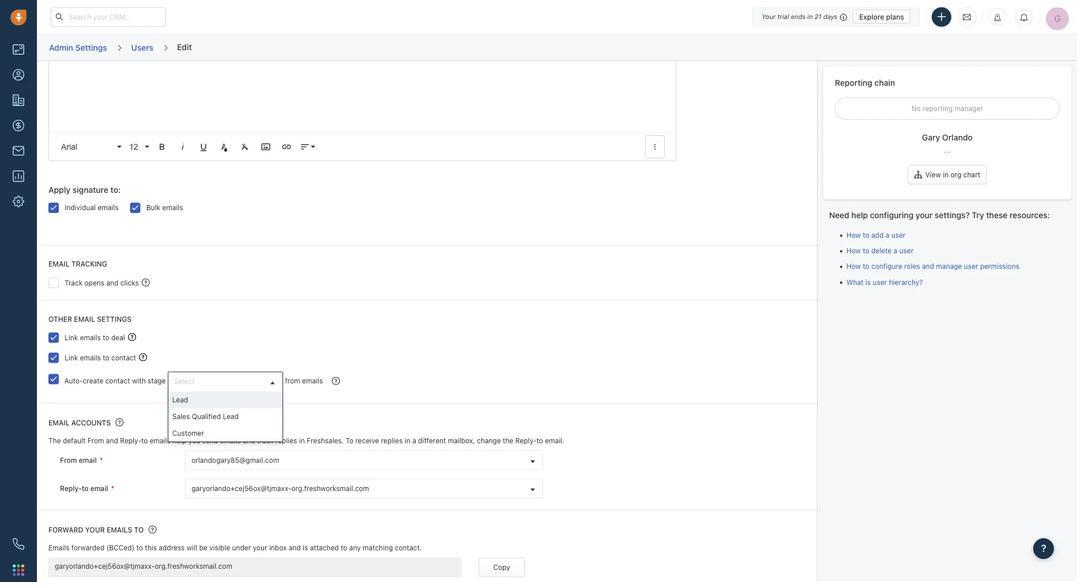 Task type: vqa. For each thing, say whether or not it's contained in the screenshot.
users link
yes



Task type: locate. For each thing, give the bounding box(es) containing it.
contact
[[111, 354, 136, 362], [105, 377, 130, 386]]

visible
[[209, 545, 230, 553]]

to down from email
[[82, 485, 88, 493]]

2 vertical spatial question circled image
[[116, 419, 124, 428]]

1 horizontal spatial is
[[866, 278, 871, 286]]

garyorlando+cej56ox@tjmaxx-org.freshworksmail.com
[[192, 486, 369, 494], [55, 563, 232, 571]]

question circled image right clicks
[[142, 278, 150, 288]]

is right what
[[866, 278, 871, 286]]

what
[[846, 278, 864, 286]]

and left clicks
[[106, 279, 118, 287]]

how for how to add a user
[[846, 231, 861, 240]]

click to learn how to link conversations to deals image
[[128, 334, 136, 342]]

different
[[418, 438, 446, 446]]

1 vertical spatial from
[[60, 457, 77, 465]]

the default from and reply-to emails help you send emails and track replies in freshsales. to receive replies in a different mailbox, change the reply-to email.
[[48, 438, 564, 446]]

0 horizontal spatial replies
[[275, 438, 297, 446]]

how up what
[[846, 263, 861, 271]]

email down from email
[[90, 485, 108, 493]]

any
[[349, 545, 361, 553]]

0 horizontal spatial help
[[173, 438, 187, 446]]

1 vertical spatial contact
[[105, 377, 130, 386]]

garyorlando+cej56ox@tjmaxx- down (bcced)
[[55, 563, 155, 571]]

link emails to deal
[[65, 334, 125, 342]]

garyorlando+cej56ox@tjmaxx-org.freshworksmail.com down track
[[192, 486, 369, 494]]

2 vertical spatial how
[[846, 263, 861, 271]]

user right add
[[891, 231, 906, 240]]

email up the
[[48, 420, 70, 428]]

list box containing lead
[[168, 392, 282, 442]]

2 link from the top
[[65, 354, 78, 362]]

0 horizontal spatial your
[[85, 527, 105, 535]]

0 vertical spatial contact
[[111, 354, 136, 362]]

apply signature to:
[[48, 186, 121, 195]]

email up the "track"
[[48, 261, 70, 269]]

1 horizontal spatial org.freshworksmail.com
[[291, 486, 369, 494]]

2 how from the top
[[846, 247, 861, 255]]

1 vertical spatial a
[[894, 247, 897, 255]]

a right add
[[886, 231, 889, 240]]

0 vertical spatial garyorlando+cej56ox@tjmaxx-
[[192, 486, 291, 494]]

explore plans
[[859, 13, 904, 21]]

0 vertical spatial help
[[851, 210, 868, 220]]

lead up sales
[[172, 396, 188, 404]]

from
[[87, 438, 104, 446], [60, 457, 77, 465]]

garyorlando+cej56ox@tjmaxx- down orlandogary85@gmail.com at the bottom left
[[192, 486, 291, 494]]

garyorlando+cej56ox@tjmaxx-
[[192, 486, 291, 494], [55, 563, 155, 571]]

to down link emails to deal
[[103, 354, 109, 362]]

0 horizontal spatial garyorlando+cej56ox@tjmaxx-
[[55, 563, 155, 571]]

copy
[[493, 565, 510, 573]]

replies right the receive
[[381, 438, 403, 446]]

emails left customer
[[150, 438, 171, 446]]

21
[[815, 13, 822, 20]]

these
[[986, 210, 1008, 220]]

1 vertical spatial your
[[85, 527, 105, 535]]

to left 'delete'
[[863, 247, 869, 255]]

contact left click to learn how to link emails to contacts image
[[111, 354, 136, 362]]

1 vertical spatial lead
[[223, 413, 239, 421]]

1 - from the left
[[944, 148, 947, 156]]

add
[[871, 231, 884, 240]]

reply- right the the
[[515, 438, 537, 446]]

how for how to delete a user
[[846, 247, 861, 255]]

1 vertical spatial email
[[79, 457, 97, 465]]

1 vertical spatial question circled image
[[332, 377, 340, 386]]

1 horizontal spatial garyorlando+cej56ox@tjmaxx-
[[192, 486, 291, 494]]

1 vertical spatial email
[[48, 420, 70, 428]]

0 vertical spatial email
[[48, 261, 70, 269]]

in left 'org' at the top
[[943, 171, 949, 179]]

0 vertical spatial org.freshworksmail.com
[[291, 486, 369, 494]]

email down the default
[[79, 457, 97, 465]]

1 horizontal spatial from
[[87, 438, 104, 446]]

your left settings?
[[916, 210, 933, 220]]

1 vertical spatial org.freshworksmail.com
[[155, 563, 232, 571]]

to left deal
[[103, 334, 109, 342]]

in left 21
[[807, 13, 813, 20]]

reply- down from email
[[60, 485, 82, 493]]

from emails
[[285, 377, 323, 386]]

to
[[346, 438, 353, 446]]

from down "accounts"
[[87, 438, 104, 446]]

0 horizontal spatial org.freshworksmail.com
[[155, 563, 232, 571]]

emails down link emails to deal
[[80, 354, 101, 362]]

configure
[[871, 263, 902, 271]]

0 vertical spatial lead
[[172, 396, 188, 404]]

email for from
[[79, 457, 97, 465]]

0 vertical spatial how
[[846, 231, 861, 240]]

1 vertical spatial is
[[303, 545, 308, 553]]

explore
[[859, 13, 884, 21]]

hierarchy?
[[889, 278, 923, 286]]

settings?
[[935, 210, 970, 220]]

how to configure roles and manage user permissions link
[[846, 263, 1019, 271]]

2 horizontal spatial question circled image
[[332, 377, 340, 386]]

need
[[829, 210, 849, 220]]

in inside button
[[943, 171, 949, 179]]

0 horizontal spatial lead
[[172, 396, 188, 404]]

a
[[886, 231, 889, 240], [894, 247, 897, 255], [412, 438, 416, 446]]

-
[[944, 148, 947, 156], [947, 148, 951, 156]]

0 horizontal spatial a
[[412, 438, 416, 446]]

2 horizontal spatial a
[[894, 247, 897, 255]]

view in org chart button
[[908, 165, 987, 185]]

track
[[65, 279, 83, 287]]

org.freshworksmail.com down will
[[155, 563, 232, 571]]

stage
[[148, 377, 166, 386]]

how to delete a user
[[846, 247, 914, 255]]

copy button
[[479, 559, 525, 578]]

org.freshworksmail.com
[[291, 486, 369, 494], [155, 563, 232, 571]]

1 vertical spatial garyorlando+cej56ox@tjmaxx-org.freshworksmail.com
[[55, 563, 232, 571]]

2 horizontal spatial reply-
[[515, 438, 537, 446]]

user down the configure in the top right of the page
[[873, 278, 887, 286]]

0 vertical spatial a
[[886, 231, 889, 240]]

to up what
[[863, 263, 869, 271]]

how
[[846, 231, 861, 240], [846, 247, 861, 255], [846, 263, 861, 271]]

2 - from the left
[[947, 148, 951, 156]]

0 vertical spatial question circled image
[[142, 278, 150, 288]]

lead down lead option
[[223, 413, 239, 421]]

how left add
[[846, 231, 861, 240]]

1 horizontal spatial lead
[[223, 413, 239, 421]]

reporting
[[835, 78, 872, 87]]

apply
[[48, 186, 70, 195]]

and right inbox
[[289, 545, 301, 553]]

attached
[[310, 545, 339, 553]]

try
[[972, 210, 984, 220]]

need help configuring your settings? try these resources:
[[829, 210, 1050, 220]]

list box
[[168, 392, 282, 442]]

help right 'need'
[[851, 210, 868, 220]]

1 horizontal spatial your
[[253, 545, 267, 553]]

your
[[762, 13, 776, 20]]

0 vertical spatial from
[[87, 438, 104, 446]]

your
[[916, 210, 933, 220], [85, 527, 105, 535], [253, 545, 267, 553]]

gary orlando --
[[922, 133, 973, 156]]

users
[[131, 43, 153, 52]]

1 horizontal spatial replies
[[381, 438, 403, 446]]

link for link emails to contact
[[65, 354, 78, 362]]

0 vertical spatial garyorlando+cej56ox@tjmaxx-org.freshworksmail.com
[[192, 486, 369, 494]]

to:
[[110, 186, 121, 195]]

1 how from the top
[[846, 231, 861, 240]]

create
[[83, 377, 103, 386]]

resources:
[[1010, 210, 1050, 220]]

link up auto-
[[65, 354, 78, 362]]

permissions
[[980, 263, 1019, 271]]

1 vertical spatial link
[[65, 354, 78, 362]]

org.freshworksmail.com down orlandogary85@gmail.com link
[[291, 486, 369, 494]]

1 horizontal spatial help
[[851, 210, 868, 220]]

link emails to contact
[[65, 354, 136, 362]]

0 vertical spatial your
[[916, 210, 933, 220]]

to left email.
[[537, 438, 543, 446]]

emails down other email settings
[[80, 334, 101, 342]]

email up link emails to deal
[[74, 316, 95, 324]]

is left attached
[[303, 545, 308, 553]]

emails up orlandogary85@gmail.com at the bottom left
[[220, 438, 241, 446]]

email
[[48, 261, 70, 269], [48, 420, 70, 428]]

forward your emails to
[[48, 527, 144, 535]]

admin
[[49, 43, 73, 52]]

1 vertical spatial how
[[846, 247, 861, 255]]

be
[[199, 545, 207, 553]]

garyorlando+cej56ox@tjmaxx-org.freshworksmail.com down this
[[55, 563, 232, 571]]

chain
[[875, 78, 895, 87]]

click to learn how to link emails to contacts image
[[139, 354, 147, 362]]

(bcced)
[[107, 545, 134, 553]]

and
[[922, 263, 934, 271], [106, 279, 118, 287], [106, 438, 118, 446], [243, 438, 255, 446], [289, 545, 301, 553]]

this
[[145, 545, 157, 553]]

question circled image right from emails
[[332, 377, 340, 386]]

link for link emails to deal
[[65, 334, 78, 342]]

a left different
[[412, 438, 416, 446]]

user
[[891, 231, 906, 240], [899, 247, 914, 255], [964, 263, 978, 271], [873, 278, 887, 286]]

1 email from the top
[[48, 261, 70, 269]]

from down the default
[[60, 457, 77, 465]]

inbox
[[269, 545, 287, 553]]

1 horizontal spatial question circled image
[[142, 278, 150, 288]]

individual emails
[[65, 204, 119, 212]]

forwarded
[[71, 545, 105, 553]]

3 how from the top
[[846, 263, 861, 271]]

your left inbox
[[253, 545, 267, 553]]

a right 'delete'
[[894, 247, 897, 255]]

in
[[807, 13, 813, 20], [943, 171, 949, 179], [299, 438, 305, 446], [405, 438, 410, 446]]

0 vertical spatial link
[[65, 334, 78, 342]]

1 vertical spatial garyorlando+cej56ox@tjmaxx-
[[55, 563, 155, 571]]

how to add a user
[[846, 231, 906, 240]]

org.freshworksmail.com inside garyorlando+cej56ox@tjmaxx-org.freshworksmail.com link
[[291, 486, 369, 494]]

no reporting manager
[[912, 105, 983, 113]]

email for other
[[74, 316, 95, 324]]

question circled image right "accounts"
[[116, 419, 124, 428]]

user right manage
[[964, 263, 978, 271]]

individual
[[65, 204, 96, 212]]

in left different
[[405, 438, 410, 446]]

a for add
[[886, 231, 889, 240]]

replies right track
[[275, 438, 297, 446]]

0 vertical spatial email
[[74, 316, 95, 324]]

lead inside "option"
[[223, 413, 239, 421]]

1 horizontal spatial a
[[886, 231, 889, 240]]

reply- right the default
[[120, 438, 141, 446]]

help left the you
[[173, 438, 187, 446]]

emails up (bcced)
[[107, 527, 132, 535]]

your up forwarded
[[85, 527, 105, 535]]

how down the how to add a user link
[[846, 247, 861, 255]]

emails
[[98, 204, 119, 212], [162, 204, 183, 212], [80, 334, 101, 342], [80, 354, 101, 362], [302, 377, 323, 386], [150, 438, 171, 446], [220, 438, 241, 446], [107, 527, 132, 535]]

what's new image
[[994, 14, 1002, 22]]

user up roles
[[899, 247, 914, 255]]

1 link from the top
[[65, 334, 78, 342]]

to left question circled image
[[134, 527, 144, 535]]

link down other at the bottom of page
[[65, 334, 78, 342]]

to left customer
[[141, 438, 148, 446]]

question circled image
[[142, 278, 150, 288], [332, 377, 340, 386], [116, 419, 124, 428]]

contact left with
[[105, 377, 130, 386]]

and right roles
[[922, 263, 934, 271]]

days
[[823, 13, 837, 20]]

accounts
[[71, 420, 111, 428]]

from
[[285, 377, 300, 386]]

2 email from the top
[[48, 420, 70, 428]]



Task type: describe. For each thing, give the bounding box(es) containing it.
2 vertical spatial your
[[253, 545, 267, 553]]

garyorlando+cej56ox@tjmaxx-org.freshworksmail.com inside garyorlando+cej56ox@tjmaxx-org.freshworksmail.com link
[[192, 486, 369, 494]]

email accounts
[[48, 420, 111, 428]]

sales
[[172, 413, 190, 421]]

2 vertical spatial email
[[90, 485, 108, 493]]

what is user hierarchy? link
[[846, 278, 923, 286]]

org
[[951, 171, 961, 179]]

orlando
[[942, 133, 973, 142]]

how for how to configure roles and manage user permissions
[[846, 263, 861, 271]]

what is user hierarchy?
[[846, 278, 923, 286]]

settings
[[97, 316, 131, 324]]

0 horizontal spatial reply-
[[60, 485, 82, 493]]

2 vertical spatial a
[[412, 438, 416, 446]]

sales qualified lead option
[[168, 409, 282, 426]]

track opens and clicks
[[65, 279, 139, 287]]

question circled image
[[149, 526, 157, 535]]

clicks
[[120, 279, 139, 287]]

email for email accounts
[[48, 420, 70, 428]]

sales qualified lead
[[172, 413, 239, 421]]

reply-to email
[[60, 485, 108, 493]]

bulk emails
[[146, 204, 183, 212]]

and down "accounts"
[[106, 438, 118, 446]]

0 vertical spatial is
[[866, 278, 871, 286]]

manager
[[955, 105, 983, 113]]

Search your CRM... text field
[[51, 7, 166, 27]]

under
[[232, 545, 251, 553]]

deal
[[111, 334, 125, 342]]

lead option
[[168, 392, 282, 409]]

emails right the from
[[302, 377, 323, 386]]

delete
[[871, 247, 892, 255]]

1 vertical spatial help
[[173, 438, 187, 446]]

track
[[257, 438, 273, 446]]

customer
[[172, 430, 204, 438]]

view in org chart
[[925, 171, 980, 179]]

2 replies from the left
[[381, 438, 403, 446]]

the
[[48, 438, 61, 446]]

ends
[[791, 13, 806, 20]]

trial
[[777, 13, 789, 20]]

how to add a user link
[[846, 231, 906, 240]]

receive
[[355, 438, 379, 446]]

manage
[[936, 263, 962, 271]]

a for delete
[[894, 247, 897, 255]]

other email settings
[[48, 316, 131, 324]]

0 horizontal spatial from
[[60, 457, 77, 465]]

users link
[[131, 39, 154, 57]]

lead inside option
[[172, 396, 188, 404]]

in left freshsales.
[[299, 438, 305, 446]]

1 horizontal spatial reply-
[[120, 438, 141, 446]]

explore plans link
[[853, 10, 910, 24]]

roles
[[904, 263, 920, 271]]

orlandogary85@gmail.com
[[192, 457, 279, 465]]

how to delete a user link
[[846, 247, 914, 255]]

edit
[[177, 42, 192, 51]]

to left this
[[136, 545, 143, 553]]

signature
[[73, 186, 108, 195]]

mailbox,
[[448, 438, 475, 446]]

select
[[174, 378, 195, 386]]

your trial ends in 21 days
[[762, 13, 837, 20]]

admin settings
[[49, 43, 107, 52]]

freshworks switcher image
[[13, 565, 24, 577]]

send email image
[[963, 12, 971, 22]]

qualified
[[192, 413, 221, 421]]

email tracking
[[48, 261, 107, 269]]

freshsales.
[[307, 438, 344, 446]]

view
[[925, 171, 941, 179]]

1 replies from the left
[[275, 438, 297, 446]]

emails down to:
[[98, 204, 119, 212]]

gary
[[922, 133, 940, 142]]

0 horizontal spatial question circled image
[[116, 419, 124, 428]]

to left add
[[863, 231, 869, 240]]

to left the any
[[341, 545, 347, 553]]

send
[[202, 438, 218, 446]]

configuring
[[870, 210, 914, 220]]

with
[[132, 377, 146, 386]]

from email
[[60, 457, 97, 465]]

email for email tracking
[[48, 261, 70, 269]]

forward
[[48, 527, 83, 535]]

phone image
[[13, 539, 24, 551]]

the
[[503, 438, 513, 446]]

change
[[477, 438, 501, 446]]

auto-create contact with stage
[[64, 377, 166, 386]]

orlandogary85@gmail.com link
[[186, 452, 543, 471]]

will
[[187, 545, 197, 553]]

garyorlando+cej56ox@tjmaxx-org.freshworksmail.com link
[[186, 480, 543, 499]]

customer option
[[168, 426, 282, 442]]

plans
[[886, 13, 904, 21]]

reporting chain
[[835, 78, 895, 87]]

default
[[63, 438, 86, 446]]

0 horizontal spatial is
[[303, 545, 308, 553]]

and left track
[[243, 438, 255, 446]]

emails right bulk
[[162, 204, 183, 212]]

how to configure roles and manage user permissions
[[846, 263, 1019, 271]]

emails forwarded (bcced) to this address will be visible under your inbox and is attached to any matching contact.
[[48, 545, 422, 553]]

phone element
[[7, 533, 30, 556]]

settings
[[75, 43, 107, 52]]

reporting
[[923, 105, 953, 113]]

2 horizontal spatial your
[[916, 210, 933, 220]]

auto-
[[64, 377, 83, 386]]

bulk
[[146, 204, 160, 212]]

email.
[[545, 438, 564, 446]]

you
[[188, 438, 200, 446]]



